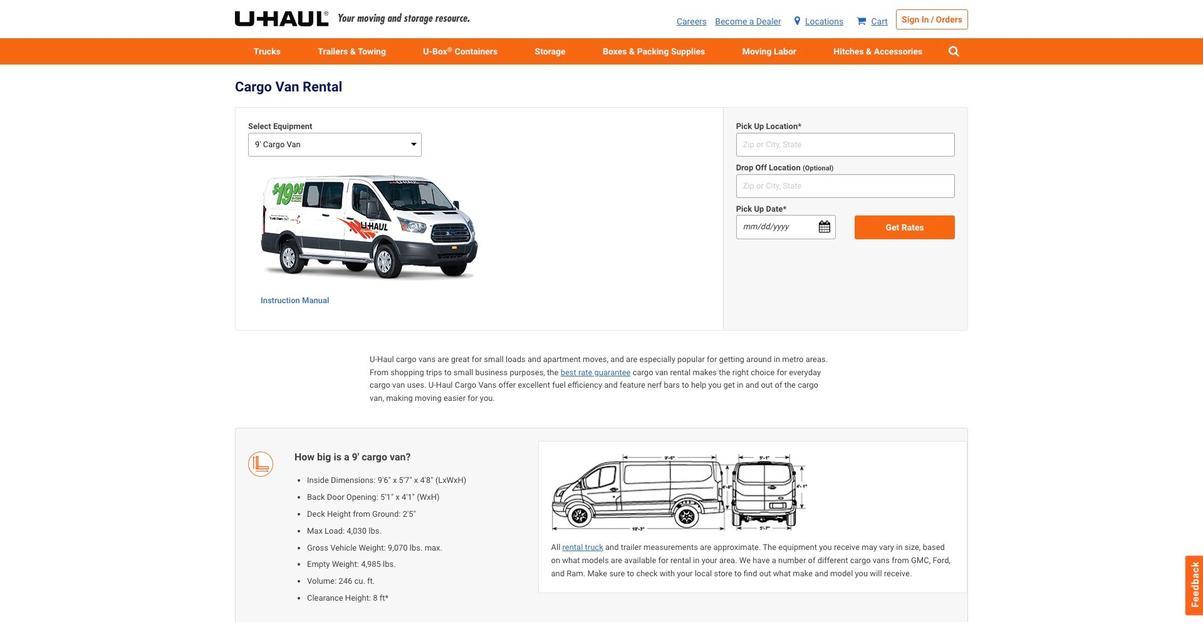 Task type: vqa. For each thing, say whether or not it's contained in the screenshot.
menu
yes



Task type: describe. For each thing, give the bounding box(es) containing it.
3 menu item from the left
[[516, 38, 584, 65]]

1 menu item from the left
[[235, 38, 299, 65]]

2 menu item from the left
[[299, 38, 405, 65]]

0 vertical spatial 9' cargo van image
[[261, 174, 478, 282]]



Task type: locate. For each thing, give the bounding box(es) containing it.
Pick Up Location text field
[[736, 133, 955, 157]]

mm/dd/yyyy text field
[[736, 215, 836, 239]]

9' cargo van image
[[261, 174, 478, 282], [551, 454, 807, 531]]

6 menu item from the left
[[815, 38, 941, 65]]

banner
[[0, 0, 1203, 65]]

0 horizontal spatial 9' cargo van image
[[261, 174, 478, 282]]

5 menu item from the left
[[724, 38, 815, 65]]

4 menu item from the left
[[584, 38, 724, 65]]

Drop Off Location text field
[[736, 174, 955, 198]]

1 vertical spatial 9' cargo van image
[[551, 454, 807, 531]]

menu
[[235, 38, 968, 65]]

1 horizontal spatial 9' cargo van image
[[551, 454, 807, 531]]

menu item
[[235, 38, 299, 65], [299, 38, 405, 65], [516, 38, 584, 65], [584, 38, 724, 65], [724, 38, 815, 65], [815, 38, 941, 65]]



